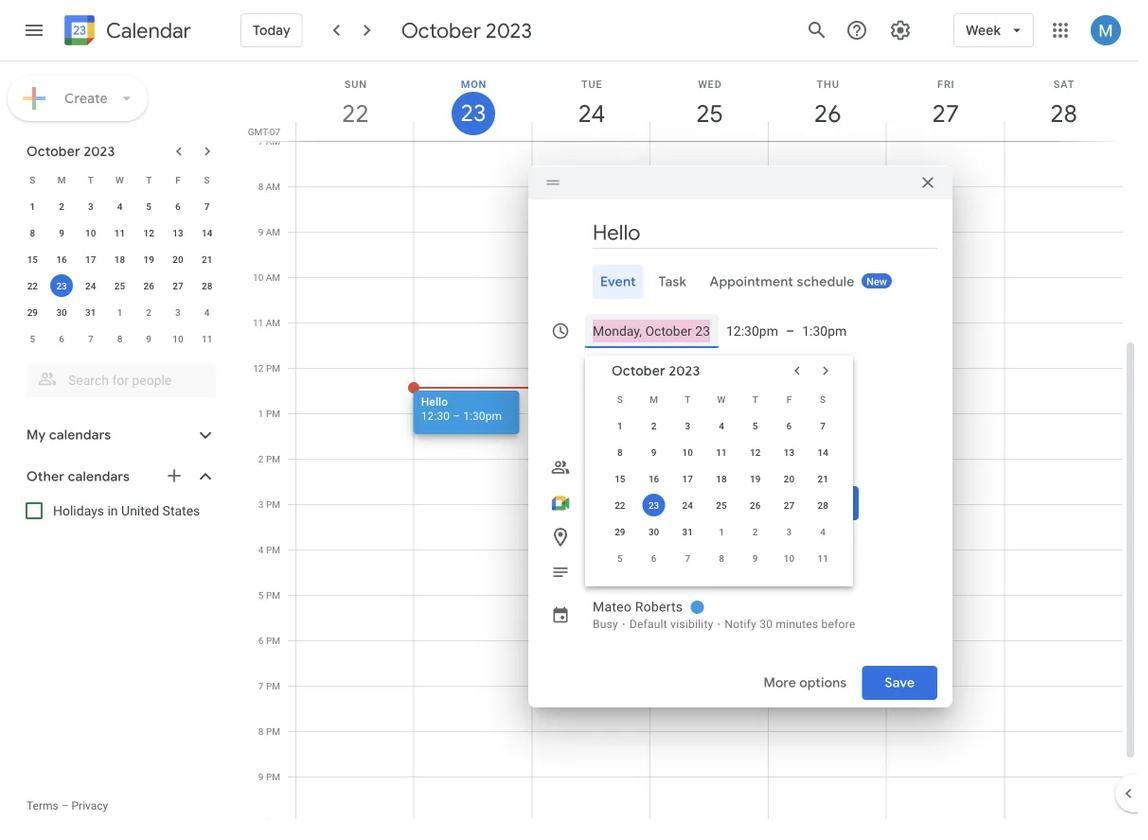 Task type: vqa. For each thing, say whether or not it's contained in the screenshot.
left All-
no



Task type: describe. For each thing, give the bounding box(es) containing it.
23, today element for the top october 2023 grid
[[50, 275, 73, 297]]

gmt-
[[248, 126, 270, 137]]

18 for 18 element corresponding to "17" element related to the top october 2023 grid 23, today element
[[114, 254, 125, 265]]

3 pm
[[258, 499, 280, 510]]

31 element for the 24 element for "17" element for october 2023 grid to the right's 23, today element
[[676, 521, 699, 544]]

10 am
[[253, 272, 280, 283]]

week button
[[954, 8, 1034, 53]]

30 for the 30 element for the november 6 'element' for 31 element for "17" element related to the top october 2023 grid 23, today element the 24 element
[[56, 307, 67, 318]]

november 4 element for 28 element corresponding to the november 3 element related to november 1 element corresponding to "17" element related to the top october 2023 grid 23, today element's november 9 element's the 27 element
[[196, 301, 218, 324]]

1 for november 1 element related to "17" element for october 2023 grid to the right's 23, today element
[[719, 526, 724, 538]]

in
[[107, 503, 118, 519]]

privacy
[[72, 800, 108, 813]]

31 for 31 element associated with the 24 element for "17" element for october 2023 grid to the right's 23, today element
[[682, 526, 693, 538]]

main drawer image
[[23, 19, 45, 42]]

17 element for october 2023 grid to the right's 23, today element
[[676, 468, 699, 491]]

s down end time "text field"
[[820, 394, 826, 405]]

am for 7 am
[[266, 135, 280, 147]]

25 element for november 1 element related to "17" element for october 2023 grid to the right's 23, today element
[[710, 494, 733, 517]]

pm for 4 pm
[[266, 544, 280, 556]]

time zone button
[[665, 348, 742, 383]]

27 element for the november 3 element for november 1 element related to "17" element for october 2023 grid to the right's 23, today element's november 9 element
[[778, 494, 801, 517]]

tue 24
[[577, 78, 604, 129]]

9 for november 1 element related to "17" element for october 2023 grid to the right's 23, today element's november 9 element
[[753, 553, 758, 564]]

30 element for the november 6 'element' corresponding to 31 element associated with the 24 element for "17" element for october 2023 grid to the right's 23, today element
[[643, 521, 665, 544]]

24 column header
[[532, 62, 651, 141]]

time zone
[[673, 358, 734, 373]]

november 11 element for the top october 2023 grid
[[196, 328, 218, 350]]

12 element for 13 element related to the 27 element associated with the november 3 element for november 1 element related to "17" element for october 2023 grid to the right's 23, today element's november 9 element 14 element
[[744, 441, 767, 464]]

terms – privacy
[[27, 800, 108, 813]]

16 for the top october 2023 grid 23, today element's 16 element
[[56, 254, 67, 265]]

all
[[618, 358, 633, 373]]

1 for 1 pm
[[258, 408, 264, 419]]

notify
[[725, 618, 757, 632]]

am for 11 am
[[266, 317, 280, 329]]

a
[[623, 425, 630, 442]]

before
[[821, 618, 855, 632]]

holidays in united states
[[53, 503, 200, 519]]

8 for 8 am
[[258, 181, 263, 192]]

november 8 element for november 1 element related to "17" element for october 2023 grid to the right's 23, today element
[[710, 547, 733, 570]]

today
[[253, 22, 290, 39]]

22 for the top october 2023 grid
[[27, 280, 38, 292]]

07
[[270, 126, 280, 137]]

wed 25
[[695, 78, 722, 129]]

13 for the november 3 element related to november 1 element corresponding to "17" element related to the top october 2023 grid 23, today element's november 9 element's the 27 element's 14 element
[[173, 227, 183, 239]]

12 for 12 element for 13 element related to the 27 element associated with the november 3 element for november 1 element related to "17" element for october 2023 grid to the right's 23, today element's november 9 element 14 element
[[750, 447, 761, 458]]

22 for october 2023 grid to the right
[[615, 500, 625, 511]]

october for the top october 2023 grid
[[27, 143, 80, 160]]

Add title text field
[[593, 219, 937, 247]]

sun 22
[[341, 78, 368, 129]]

5 pm
[[258, 590, 280, 601]]

f for the november 3 element related to november 1 element corresponding to "17" element related to the top october 2023 grid 23, today element's november 9 element's the 27 element's 14 element
[[175, 174, 181, 186]]

visibility
[[671, 618, 714, 632]]

appointment schedule
[[710, 274, 855, 291]]

24 for the top october 2023 grid
[[85, 280, 96, 292]]

26 for october 2023 grid to the right
[[750, 500, 761, 511]]

24 link
[[570, 92, 613, 135]]

0 vertical spatial october
[[401, 17, 481, 44]]

m for the 10 element related to "17" element related to the top october 2023 grid 23, today element
[[57, 174, 66, 186]]

31 element for "17" element related to the top october 2023 grid 23, today element the 24 element
[[79, 301, 102, 324]]

pm for 6 pm
[[266, 635, 280, 647]]

26 link
[[806, 92, 850, 135]]

9 am
[[258, 226, 280, 238]]

other calendars
[[27, 469, 130, 486]]

f for the 27 element associated with the november 3 element for november 1 element related to "17" element for october 2023 grid to the right's 23, today element's november 9 element 14 element
[[787, 394, 792, 405]]

my calendars button
[[4, 420, 235, 451]]

m for the 10 element related to "17" element for october 2023 grid to the right's 23, today element
[[650, 394, 658, 405]]

8 pm
[[258, 726, 280, 738]]

1 pm
[[258, 408, 280, 419]]

busy
[[593, 618, 618, 632]]

fri 27
[[931, 78, 958, 129]]

add for add
[[593, 530, 621, 545]]

all day
[[618, 358, 658, 373]]

pm for 5 pm
[[266, 590, 280, 601]]

add for add guests
[[593, 460, 617, 475]]

appointment
[[710, 274, 793, 291]]

mon
[[461, 78, 487, 90]]

Search for people text field
[[38, 364, 205, 398]]

22 element for october 2023 grid to the right's 23, today element
[[609, 494, 631, 517]]

9 for 9 am
[[258, 226, 263, 238]]

today button
[[241, 8, 303, 53]]

event
[[600, 274, 636, 291]]

holidays
[[53, 503, 104, 519]]

november 10 element for the november 3 element for november 1 element related to "17" element for october 2023 grid to the right's 23, today element's november 9 element
[[778, 547, 801, 570]]

november 3 element for november 1 element corresponding to "17" element related to the top october 2023 grid 23, today element's november 9 element
[[167, 301, 189, 324]]

event button
[[593, 265, 644, 299]]

default visibility
[[630, 618, 714, 632]]

row group for the top october 2023 grid
[[18, 193, 222, 352]]

calendar heading
[[102, 18, 191, 44]]

12 pm
[[253, 363, 280, 374]]

21 for 28 element related to the 27 element associated with the november 3 element for november 1 element related to "17" element for october 2023 grid to the right's 23, today element's november 9 element
[[818, 473, 828, 485]]

1 horizontal spatial october 2023 grid
[[603, 386, 840, 572]]

october 2023 for the top october 2023 grid
[[27, 143, 115, 160]]

30 for the november 6 'element' corresponding to 31 element associated with the 24 element for "17" element for october 2023 grid to the right's 23, today element's the 30 element
[[649, 526, 659, 538]]

14 element for the 27 element associated with the november 3 element for november 1 element related to "17" element for october 2023 grid to the right's 23, today element's november 9 element
[[812, 441, 834, 464]]

find
[[593, 425, 620, 442]]

19 element for 12 element for 13 element related to the 27 element associated with the november 3 element for november 1 element related to "17" element for october 2023 grid to the right's 23, today element's november 9 element 14 element
[[744, 468, 767, 491]]

november 4 element for 28 element related to the 27 element associated with the november 3 element for november 1 element related to "17" element for october 2023 grid to the right's 23, today element's november 9 element
[[812, 521, 834, 544]]

zone
[[706, 358, 734, 373]]

25 for october 2023 grid to the right
[[716, 500, 727, 511]]

28 link
[[1042, 92, 1086, 135]]

29 for '22' element associated with the top october 2023 grid 23, today element
[[27, 307, 38, 318]]

24 for october 2023 grid to the right
[[682, 500, 693, 511]]

hello 12:30 – 1:30pm
[[421, 395, 502, 423]]

notify 30 minutes before
[[725, 618, 855, 632]]

26 inside column header
[[813, 98, 840, 129]]

14 element for the november 3 element related to november 1 element corresponding to "17" element related to the top october 2023 grid 23, today element's november 9 element's the 27 element
[[196, 222, 218, 244]]

grid containing 22
[[242, 62, 1138, 821]]

united
[[121, 503, 159, 519]]

2 horizontal spatial 30
[[760, 618, 773, 632]]

7 pm
[[258, 681, 280, 692]]

23 for october 2023 grid to the right
[[649, 500, 659, 511]]

sat
[[1054, 78, 1075, 90]]

23 cell for october 2023 grid to the right's 23, today element's 16 element
[[637, 492, 671, 519]]

my
[[27, 427, 46, 444]]

terms
[[27, 800, 58, 813]]

23 inside the mon 23
[[459, 98, 485, 128]]

time
[[673, 358, 703, 373]]

create
[[64, 90, 108, 107]]

pm for 7 pm
[[266, 681, 280, 692]]

to element
[[786, 324, 795, 339]]

7 am
[[258, 135, 280, 147]]

11 element for 18 element corresponding to "17" element related to the top october 2023 grid 23, today element
[[108, 222, 131, 244]]

fri
[[938, 78, 955, 90]]

default
[[630, 618, 668, 632]]

25 inside wed 25
[[695, 98, 722, 129]]

other calendars button
[[4, 462, 235, 492]]

thu 26
[[813, 78, 840, 129]]

25 column header
[[650, 62, 769, 141]]

november 1 element for "17" element related to the top october 2023 grid 23, today element
[[108, 301, 131, 324]]

27 link
[[924, 92, 968, 135]]

15 for '22' element for october 2023 grid to the right's 23, today element
[[615, 473, 625, 485]]

s down create dropdown button
[[30, 174, 35, 186]]

22 element for the top october 2023 grid 23, today element
[[21, 275, 44, 297]]

21 element for 28 element related to the 27 element associated with the november 3 element for november 1 element related to "17" element for october 2023 grid to the right's 23, today element's november 9 element
[[812, 468, 834, 491]]

25 link
[[688, 92, 731, 135]]

End time text field
[[802, 320, 848, 343]]

22 link
[[334, 92, 377, 135]]

2 horizontal spatial –
[[786, 324, 795, 339]]

task
[[659, 274, 687, 291]]

13 for the 27 element associated with the november 3 element for november 1 element related to "17" element for october 2023 grid to the right's 23, today element's november 9 element 14 element
[[784, 447, 795, 458]]

find a time button
[[585, 417, 670, 451]]

– inside hello 12:30 – 1:30pm
[[453, 410, 460, 423]]

4 pm
[[258, 544, 280, 556]]

wed
[[698, 78, 722, 90]]

17 for the top october 2023 grid 23, today element
[[85, 254, 96, 265]]

add guests
[[593, 460, 662, 475]]

calendar
[[106, 18, 191, 44]]

14 for october 2023 grid to the right
[[818, 447, 828, 458]]

2 pm
[[258, 454, 280, 465]]

10 for november 10 element for the november 3 element related to november 1 element corresponding to "17" element related to the top october 2023 grid 23, today element's november 9 element
[[173, 333, 183, 345]]

tue
[[581, 78, 603, 90]]

w for 18 element related to "17" element for october 2023 grid to the right's 23, today element
[[717, 394, 726, 405]]

0 vertical spatial october 2023
[[401, 17, 532, 44]]

november 2 element for november 1 element related to "17" element for october 2023 grid to the right's 23, today element's november 9 element
[[744, 521, 767, 544]]

gmt-07
[[248, 126, 280, 137]]

6 for 6 pm
[[258, 635, 264, 647]]

Start date text field
[[593, 320, 711, 343]]

guests
[[621, 460, 662, 475]]



Task type: locate. For each thing, give the bounding box(es) containing it.
15 for '22' element associated with the top october 2023 grid 23, today element
[[27, 254, 38, 265]]

1 vertical spatial 29 element
[[609, 521, 631, 544]]

29 element for '22' element for october 2023 grid to the right's 23, today element
[[609, 521, 631, 544]]

october 2023
[[401, 17, 532, 44], [27, 143, 115, 160], [612, 363, 700, 380]]

16
[[56, 254, 67, 265], [649, 473, 659, 485]]

3
[[88, 201, 93, 212], [175, 307, 181, 318], [685, 420, 690, 432], [258, 499, 264, 510], [786, 526, 792, 538]]

14 for the top october 2023 grid
[[202, 227, 212, 239]]

0 vertical spatial 2023
[[486, 17, 532, 44]]

am up 9 am
[[266, 181, 280, 192]]

0 horizontal spatial 24 element
[[79, 275, 102, 297]]

1 vertical spatial 18 element
[[710, 468, 733, 491]]

0 horizontal spatial –
[[61, 800, 69, 813]]

30 down guests
[[649, 526, 659, 538]]

0 vertical spatial 17 element
[[79, 248, 102, 271]]

pm up 6 pm
[[266, 590, 280, 601]]

–
[[786, 324, 795, 339], [453, 410, 460, 423], [61, 800, 69, 813]]

6 for the november 6 'element' corresponding to 31 element associated with the 24 element for "17" element for october 2023 grid to the right's 23, today element
[[651, 553, 657, 564]]

october down start date text field
[[612, 363, 666, 380]]

27 element up add dropdown button
[[778, 494, 801, 517]]

11
[[114, 227, 125, 239], [253, 317, 264, 329], [202, 333, 212, 345], [716, 447, 727, 458], [818, 553, 828, 564]]

26 element for 'november 2' element for november 1 element related to "17" element for october 2023 grid to the right's 23, today element's november 9 element
[[744, 494, 767, 517]]

1 am from the top
[[266, 135, 280, 147]]

october 2023 up mon
[[401, 17, 532, 44]]

26 element
[[137, 275, 160, 297], [744, 494, 767, 517]]

november 7 element
[[79, 328, 102, 350], [676, 547, 699, 570]]

1 vertical spatial 20
[[784, 473, 795, 485]]

0 vertical spatial 14
[[202, 227, 212, 239]]

12:30
[[421, 410, 450, 423]]

16 element for the top october 2023 grid 23, today element
[[50, 248, 73, 271]]

3 for the november 3 element related to november 1 element corresponding to "17" element related to the top october 2023 grid 23, today element's november 9 element
[[175, 307, 181, 318]]

28 element left 10 am on the top
[[196, 275, 218, 297]]

add inside dropdown button
[[593, 460, 617, 475]]

2 vertical spatial 2023
[[669, 363, 700, 380]]

– right terms at left
[[61, 800, 69, 813]]

10 pm from the top
[[266, 772, 280, 783]]

24 element for "17" element related to the top october 2023 grid 23, today element
[[79, 275, 102, 297]]

1 horizontal spatial 30 element
[[643, 521, 665, 544]]

21 element for 28 element corresponding to the november 3 element related to november 1 element corresponding to "17" element related to the top october 2023 grid 23, today element's november 9 element's the 27 element
[[196, 248, 218, 271]]

5 am from the top
[[266, 317, 280, 329]]

1 vertical spatial 27 element
[[778, 494, 801, 517]]

w down create dropdown button
[[116, 174, 124, 186]]

2023
[[486, 17, 532, 44], [84, 143, 115, 160], [669, 363, 700, 380]]

0 horizontal spatial november 9 element
[[137, 328, 160, 350]]

0 vertical spatial f
[[175, 174, 181, 186]]

1 vertical spatial f
[[787, 394, 792, 405]]

1 vertical spatial w
[[717, 394, 726, 405]]

1 vertical spatial 20 element
[[778, 468, 801, 491]]

13 element for the november 3 element related to november 1 element corresponding to "17" element related to the top october 2023 grid 23, today element's november 9 element's the 27 element's 14 element
[[167, 222, 189, 244]]

26 column header
[[768, 62, 887, 141]]

26 for the top october 2023 grid
[[143, 280, 154, 292]]

13 element for the 27 element associated with the november 3 element for november 1 element related to "17" element for october 2023 grid to the right's 23, today element's november 9 element 14 element
[[778, 441, 801, 464]]

9 for november 1 element corresponding to "17" element related to the top october 2023 grid 23, today element's november 9 element
[[146, 333, 152, 345]]

0 horizontal spatial 2023
[[84, 143, 115, 160]]

1 vertical spatial 24 element
[[676, 494, 699, 517]]

29 element for '22' element associated with the top october 2023 grid 23, today element
[[21, 301, 44, 324]]

am for 8 am
[[266, 181, 280, 192]]

november 6 element for 31 element for "17" element related to the top october 2023 grid 23, today element the 24 element
[[50, 328, 73, 350]]

1 vertical spatial november 11 element
[[812, 547, 834, 570]]

pm for 1 pm
[[266, 408, 280, 419]]

27 inside column header
[[931, 98, 958, 129]]

november 7 element up roberts
[[676, 547, 699, 570]]

25
[[695, 98, 722, 129], [114, 280, 125, 292], [716, 500, 727, 511]]

terms link
[[27, 800, 58, 813]]

28 element for the november 3 element related to november 1 element corresponding to "17" element related to the top october 2023 grid 23, today element's november 9 element's the 27 element
[[196, 275, 218, 297]]

20 element
[[167, 248, 189, 271], [778, 468, 801, 491]]

am for 10 am
[[266, 272, 280, 283]]

1 horizontal spatial 29
[[615, 526, 625, 538]]

create button
[[8, 76, 148, 121]]

2 add from the top
[[593, 530, 621, 545]]

30 element down guests
[[643, 521, 665, 544]]

find a time
[[593, 425, 662, 442]]

3 inside grid
[[258, 499, 264, 510]]

0 horizontal spatial november 3 element
[[167, 301, 189, 324]]

1 vertical spatial add
[[593, 530, 621, 545]]

week
[[966, 22, 1001, 39]]

november 5 element for the 29 element associated with '22' element associated with the top october 2023 grid 23, today element
[[21, 328, 44, 350]]

pm up 1 pm
[[266, 363, 280, 374]]

1 vertical spatial november 4 element
[[812, 521, 834, 544]]

23
[[459, 98, 485, 128], [56, 280, 67, 292], [649, 500, 659, 511]]

1 horizontal spatial 17
[[682, 473, 693, 485]]

19 element for 12 element related to the november 3 element related to november 1 element corresponding to "17" element related to the top october 2023 grid 23, today element's november 9 element's the 27 element's 14 element's 13 element
[[137, 248, 160, 271]]

28 element up add dropdown button
[[812, 494, 834, 517]]

0 vertical spatial add
[[593, 460, 617, 475]]

1 vertical spatial 16 element
[[643, 468, 665, 491]]

1 vertical spatial october 2023 grid
[[603, 386, 840, 572]]

pm down 8 pm
[[266, 772, 280, 783]]

november 5 element for the 29 element corresponding to '22' element for october 2023 grid to the right's 23, today element
[[609, 547, 631, 570]]

13 element
[[167, 222, 189, 244], [778, 441, 801, 464]]

18 element for "17" element for october 2023 grid to the right's 23, today element
[[710, 468, 733, 491]]

november 2 element down add guests dropdown button
[[744, 521, 767, 544]]

november 8 element for november 1 element corresponding to "17" element related to the top october 2023 grid 23, today element
[[108, 328, 131, 350]]

november 3 element
[[167, 301, 189, 324], [778, 521, 801, 544]]

add down find
[[593, 460, 617, 475]]

0 horizontal spatial 23
[[56, 280, 67, 292]]

0 vertical spatial november 5 element
[[21, 328, 44, 350]]

row
[[18, 167, 222, 193], [18, 193, 222, 220], [18, 220, 222, 246], [18, 246, 222, 273], [18, 273, 222, 299], [18, 299, 222, 326], [18, 326, 222, 352], [603, 386, 840, 413], [603, 413, 840, 439], [603, 439, 840, 466], [603, 466, 840, 492], [603, 492, 840, 519], [603, 519, 840, 545], [603, 545, 840, 572]]

10 inside grid
[[253, 272, 264, 283]]

27 element
[[167, 275, 189, 297], [778, 494, 801, 517]]

add guests button
[[585, 451, 937, 485]]

1 inside grid
[[258, 408, 264, 419]]

hello
[[421, 395, 448, 409]]

20 for the november 3 element related to november 1 element corresponding to "17" element related to the top october 2023 grid 23, today element's november 9 element's the 27 element
[[173, 254, 183, 265]]

november 2 element up search for people text field
[[137, 301, 160, 324]]

24 inside column header
[[577, 98, 604, 129]]

add other calendars image
[[165, 467, 184, 486]]

f left 8 am
[[175, 174, 181, 186]]

2023 up mon
[[486, 17, 532, 44]]

1 pm from the top
[[266, 363, 280, 374]]

28 up add dropdown button
[[818, 500, 828, 511]]

0 horizontal spatial 14
[[202, 227, 212, 239]]

am down 8 am
[[266, 226, 280, 238]]

minutes
[[776, 618, 818, 632]]

1 horizontal spatial m
[[650, 394, 658, 405]]

pm for 3 pm
[[266, 499, 280, 510]]

22 column header
[[295, 62, 414, 141]]

13 left 9 am
[[173, 227, 183, 239]]

november 9 element up notify
[[744, 547, 767, 570]]

2 horizontal spatial 28
[[1049, 98, 1076, 129]]

31 up roberts
[[682, 526, 693, 538]]

0 vertical spatial 24
[[577, 98, 604, 129]]

1 horizontal spatial 12 element
[[744, 441, 767, 464]]

1 horizontal spatial october 2023
[[401, 17, 532, 44]]

27 left 10 am on the top
[[173, 280, 183, 292]]

november 11 element up 'before'
[[812, 547, 834, 570]]

10 for 10 am
[[253, 272, 264, 283]]

november 2 element for november 1 element corresponding to "17" element related to the top october 2023 grid 23, today element's november 9 element
[[137, 301, 160, 324]]

5 inside grid
[[258, 590, 264, 601]]

31 element up search for people text field
[[79, 301, 102, 324]]

2 am from the top
[[266, 181, 280, 192]]

5 for "november 5" element related to the 29 element associated with '22' element associated with the top october 2023 grid 23, today element
[[30, 333, 35, 345]]

november 3 element up search for people text field
[[167, 301, 189, 324]]

22 inside column header
[[341, 98, 368, 129]]

0 vertical spatial 27 element
[[167, 275, 189, 297]]

november 9 element for november 1 element related to "17" element for october 2023 grid to the right's 23, today element
[[744, 547, 767, 570]]

w down zone
[[717, 394, 726, 405]]

12 element
[[137, 222, 160, 244], [744, 441, 767, 464]]

0 horizontal spatial 23 cell
[[47, 273, 76, 299]]

row group for october 2023 grid to the right
[[603, 413, 840, 572]]

22 element
[[21, 275, 44, 297], [609, 494, 631, 517]]

sun
[[344, 78, 367, 90]]

6 inside grid
[[258, 635, 264, 647]]

0 vertical spatial october 2023 grid
[[18, 167, 222, 352]]

0 horizontal spatial 31
[[85, 307, 96, 318]]

19 element
[[137, 248, 160, 271], [744, 468, 767, 491]]

calendars up in
[[68, 469, 130, 486]]

28 left 10 am on the top
[[202, 280, 212, 292]]

1 horizontal spatial 29 element
[[609, 521, 631, 544]]

november 7 element up search for people text field
[[79, 328, 102, 350]]

row group
[[18, 193, 222, 352], [603, 413, 840, 572]]

28
[[1049, 98, 1076, 129], [202, 280, 212, 292], [818, 500, 828, 511]]

0 horizontal spatial 22 element
[[21, 275, 44, 297]]

tab list containing event
[[544, 265, 937, 299]]

november 9 element
[[137, 328, 160, 350], [744, 547, 767, 570]]

s down all
[[617, 394, 623, 405]]

1 horizontal spatial 20 element
[[778, 468, 801, 491]]

12 for 12 element related to the november 3 element related to november 1 element corresponding to "17" element related to the top october 2023 grid 23, today element's november 9 element's the 27 element's 14 element's 13 element
[[143, 227, 154, 239]]

mateo
[[593, 600, 632, 616]]

19
[[143, 254, 154, 265], [750, 473, 761, 485]]

add button
[[585, 521, 937, 555]]

1 horizontal spatial 2023
[[486, 17, 532, 44]]

november 1 element up search for people text field
[[108, 301, 131, 324]]

task button
[[651, 265, 695, 299]]

25 element
[[108, 275, 131, 297], [710, 494, 733, 517]]

november 8 element
[[108, 328, 131, 350], [710, 547, 733, 570]]

23 link
[[452, 92, 495, 135]]

26 element for november 1 element corresponding to "17" element related to the top october 2023 grid 23, today element's november 9 element 'november 2' element
[[137, 275, 160, 297]]

12 inside grid
[[253, 363, 264, 374]]

0 horizontal spatial october
[[27, 143, 80, 160]]

1 vertical spatial calendars
[[68, 469, 130, 486]]

am for 9 am
[[266, 226, 280, 238]]

– left end time "text field"
[[786, 324, 795, 339]]

0 horizontal spatial f
[[175, 174, 181, 186]]

31 up search for people text field
[[85, 307, 96, 318]]

1 vertical spatial 21
[[818, 473, 828, 485]]

pm up '4 pm'
[[266, 499, 280, 510]]

pm up 2 pm
[[266, 408, 280, 419]]

calendars for other calendars
[[68, 469, 130, 486]]

7 pm from the top
[[266, 635, 280, 647]]

2023 left zone
[[669, 363, 700, 380]]

october 2023 grid
[[18, 167, 222, 352], [603, 386, 840, 572]]

10
[[85, 227, 96, 239], [253, 272, 264, 283], [173, 333, 183, 345], [682, 447, 693, 458], [784, 553, 795, 564]]

0 vertical spatial 18 element
[[108, 248, 131, 271]]

november 10 element for the november 3 element related to november 1 element corresponding to "17" element related to the top october 2023 grid 23, today element's november 9 element
[[167, 328, 189, 350]]

november 2 element
[[137, 301, 160, 324], [744, 521, 767, 544]]

m down create dropdown button
[[57, 174, 66, 186]]

s left 8 am
[[204, 174, 210, 186]]

3 for 3 pm
[[258, 499, 264, 510]]

30 up search for people text field
[[56, 307, 67, 318]]

14 element
[[196, 222, 218, 244], [812, 441, 834, 464]]

8 for 8 pm
[[258, 726, 264, 738]]

10 element
[[79, 222, 102, 244], [676, 441, 699, 464]]

pm down 6 pm
[[266, 681, 280, 692]]

m up time
[[650, 394, 658, 405]]

0 vertical spatial 17
[[85, 254, 96, 265]]

23, today element
[[50, 275, 73, 297], [643, 494, 665, 517]]

0 horizontal spatial 15 element
[[21, 248, 44, 271]]

8 pm from the top
[[266, 681, 280, 692]]

8
[[258, 181, 263, 192], [30, 227, 35, 239], [117, 333, 122, 345], [617, 447, 623, 458], [719, 553, 724, 564], [258, 726, 264, 738]]

november 3 element down add guests dropdown button
[[778, 521, 801, 544]]

time
[[634, 425, 662, 442]]

0 horizontal spatial 30
[[56, 307, 67, 318]]

31 element
[[79, 301, 102, 324], [676, 521, 699, 544]]

2 horizontal spatial 23
[[649, 500, 659, 511]]

1 horizontal spatial november 2 element
[[744, 521, 767, 544]]

f
[[175, 174, 181, 186], [787, 394, 792, 405]]

15
[[27, 254, 38, 265], [615, 473, 625, 485]]

sat 28
[[1049, 78, 1076, 129]]

november 11 element
[[196, 328, 218, 350], [812, 547, 834, 570]]

1 horizontal spatial 23 cell
[[637, 492, 671, 519]]

2
[[59, 201, 64, 212], [146, 307, 152, 318], [651, 420, 657, 432], [258, 454, 264, 465], [753, 526, 758, 538]]

schedule
[[797, 274, 855, 291]]

5 pm from the top
[[266, 544, 280, 556]]

1 vertical spatial –
[[453, 410, 460, 423]]

november 8 element up notify
[[710, 547, 733, 570]]

november 4 element
[[196, 301, 218, 324], [812, 521, 834, 544]]

15 element
[[21, 248, 44, 271], [609, 468, 631, 491]]

october
[[401, 17, 481, 44], [27, 143, 80, 160], [612, 363, 666, 380]]

11 element
[[108, 222, 131, 244], [710, 441, 733, 464]]

30 element up search for people text field
[[50, 301, 73, 324]]

add inside dropdown button
[[593, 530, 621, 545]]

my calendars
[[27, 427, 111, 444]]

october down create dropdown button
[[27, 143, 80, 160]]

30 element
[[50, 301, 73, 324], [643, 521, 665, 544]]

november 11 element for october 2023 grid to the right
[[812, 547, 834, 570]]

calendar element
[[61, 11, 191, 53]]

26
[[813, 98, 840, 129], [143, 280, 154, 292], [750, 500, 761, 511]]

november 10 element up search for people text field
[[167, 328, 189, 350]]

november 1 element
[[108, 301, 131, 324], [710, 521, 733, 544]]

0 vertical spatial 29 element
[[21, 301, 44, 324]]

11 am
[[253, 317, 280, 329]]

mon 23
[[459, 78, 487, 128]]

17 element
[[79, 248, 102, 271], [676, 468, 699, 491]]

november 11 element left '11 am'
[[196, 328, 218, 350]]

day
[[637, 358, 658, 373]]

pm up the 7 pm
[[266, 635, 280, 647]]

6 for the november 6 'element' for 31 element for "17" element related to the top october 2023 grid 23, today element the 24 element
[[59, 333, 64, 345]]

18 element
[[108, 248, 131, 271], [710, 468, 733, 491]]

30 right notify
[[760, 618, 773, 632]]

2 vertical spatial 22
[[615, 500, 625, 511]]

16 element
[[50, 248, 73, 271], [643, 468, 665, 491]]

november 9 element up search for people text field
[[137, 328, 160, 350]]

f down to element
[[787, 394, 792, 405]]

0 horizontal spatial 19
[[143, 254, 154, 265]]

2 inside grid
[[258, 454, 264, 465]]

15 element for '22' element associated with the top october 2023 grid 23, today element
[[21, 248, 44, 271]]

10 for the 10 element related to "17" element for october 2023 grid to the right's 23, today element
[[682, 447, 693, 458]]

november 3 element for november 1 element related to "17" element for october 2023 grid to the right's 23, today element's november 9 element
[[778, 521, 801, 544]]

add up mateo at the bottom of the page
[[593, 530, 621, 545]]

new element
[[862, 274, 892, 289]]

0 horizontal spatial 11 element
[[108, 222, 131, 244]]

roberts
[[635, 600, 683, 616]]

23 cell
[[47, 273, 76, 299], [637, 492, 671, 519]]

28 column header
[[1004, 62, 1123, 141]]

28 inside column header
[[1049, 98, 1076, 129]]

settings menu image
[[889, 19, 912, 42]]

pm up the 3 pm
[[266, 454, 280, 465]]

2023 down create
[[84, 143, 115, 160]]

privacy link
[[72, 800, 108, 813]]

0 vertical spatial november 3 element
[[167, 301, 189, 324]]

0 horizontal spatial 14 element
[[196, 222, 218, 244]]

23 column header
[[414, 62, 533, 141]]

28 for the top october 2023 grid
[[202, 280, 212, 292]]

27 for october 2023 grid to the right
[[784, 500, 795, 511]]

s
[[30, 174, 35, 186], [204, 174, 210, 186], [617, 394, 623, 405], [820, 394, 826, 405]]

29 element
[[21, 301, 44, 324], [609, 521, 631, 544]]

october 2023 down start date text field
[[612, 363, 700, 380]]

1 vertical spatial 25
[[114, 280, 125, 292]]

0 vertical spatial 25 element
[[108, 275, 131, 297]]

november 7 element for 31 element associated with the 24 element for "17" element for october 2023 grid to the right's 23, today element
[[676, 547, 699, 570]]

9 pm from the top
[[266, 726, 280, 738]]

3 am from the top
[[266, 226, 280, 238]]

27 down the fri
[[931, 98, 958, 129]]

15 element for '22' element for october 2023 grid to the right's 23, today element
[[609, 468, 631, 491]]

1 vertical spatial 19 element
[[744, 468, 767, 491]]

12 for 12 pm
[[253, 363, 264, 374]]

november 4 element left '11 am'
[[196, 301, 218, 324]]

1 add from the top
[[593, 460, 617, 475]]

2 vertical spatial 12
[[750, 447, 761, 458]]

4 am from the top
[[266, 272, 280, 283]]

november 8 element up search for people text field
[[108, 328, 131, 350]]

18 for 18 element related to "17" element for october 2023 grid to the right's 23, today element
[[716, 473, 727, 485]]

states
[[163, 503, 200, 519]]

am down 9 am
[[266, 272, 280, 283]]

0 vertical spatial november 11 element
[[196, 328, 218, 350]]

21 element
[[196, 248, 218, 271], [812, 468, 834, 491]]

4
[[117, 201, 122, 212], [204, 307, 210, 318], [719, 420, 724, 432], [820, 526, 826, 538], [258, 544, 264, 556]]

0 horizontal spatial 16 element
[[50, 248, 73, 271]]

17 element for the top october 2023 grid 23, today element
[[79, 248, 102, 271]]

1 horizontal spatial 15 element
[[609, 468, 631, 491]]

mateo roberts
[[593, 600, 683, 616]]

1 horizontal spatial 12
[[253, 363, 264, 374]]

am up 8 am
[[266, 135, 280, 147]]

8 for november 8 element related to november 1 element corresponding to "17" element related to the top october 2023 grid 23, today element
[[117, 333, 122, 345]]

2 vertical spatial 23
[[649, 500, 659, 511]]

1 vertical spatial 31 element
[[676, 521, 699, 544]]

27 element left 10 am on the top
[[167, 275, 189, 297]]

Start time text field
[[726, 320, 778, 343]]

calendars for my calendars
[[49, 427, 111, 444]]

1 vertical spatial 22
[[27, 280, 38, 292]]

add
[[593, 460, 617, 475], [593, 530, 621, 545]]

november 6 element
[[50, 328, 73, 350], [643, 547, 665, 570]]

november 5 element
[[21, 328, 44, 350], [609, 547, 631, 570]]

23, today element for october 2023 grid to the right
[[643, 494, 665, 517]]

3 for the november 3 element for november 1 element related to "17" element for october 2023 grid to the right's 23, today element's november 9 element
[[786, 526, 792, 538]]

13 element up add dropdown button
[[778, 441, 801, 464]]

november 4 element down add guests dropdown button
[[812, 521, 834, 544]]

0 vertical spatial m
[[57, 174, 66, 186]]

None search field
[[0, 356, 235, 398]]

13 element left 9 am
[[167, 222, 189, 244]]

1 vertical spatial 17 element
[[676, 468, 699, 491]]

pm for 9 pm
[[266, 772, 280, 783]]

16 element for october 2023 grid to the right's 23, today element
[[643, 468, 665, 491]]

november 6 element up roberts
[[643, 547, 665, 570]]

october 2023 down create dropdown button
[[27, 143, 115, 160]]

1 vertical spatial 23 cell
[[637, 492, 671, 519]]

0 vertical spatial 16 element
[[50, 248, 73, 271]]

27 element for the november 3 element related to november 1 element corresponding to "17" element related to the top october 2023 grid 23, today element's november 9 element
[[167, 275, 189, 297]]

pm for 8 pm
[[266, 726, 280, 738]]

0 horizontal spatial 29 element
[[21, 301, 44, 324]]

pm
[[266, 363, 280, 374], [266, 408, 280, 419], [266, 454, 280, 465], [266, 499, 280, 510], [266, 544, 280, 556], [266, 590, 280, 601], [266, 635, 280, 647], [266, 681, 280, 692], [266, 726, 280, 738], [266, 772, 280, 783]]

5 for 5 pm
[[258, 590, 264, 601]]

1 horizontal spatial 21
[[818, 473, 828, 485]]

pm up '5 pm'
[[266, 544, 280, 556]]

25 for the top october 2023 grid
[[114, 280, 125, 292]]

grid
[[242, 62, 1138, 821]]

13 up add dropdown button
[[784, 447, 795, 458]]

20 element for the november 3 element related to november 1 element corresponding to "17" element related to the top october 2023 grid 23, today element's november 9 element's the 27 element's 14 element's 13 element
[[167, 248, 189, 271]]

1 vertical spatial 13
[[784, 447, 795, 458]]

tab list
[[544, 265, 937, 299]]

– right 12:30
[[453, 410, 460, 423]]

1 horizontal spatial 23
[[459, 98, 485, 128]]

0 horizontal spatial 18 element
[[108, 248, 131, 271]]

6 pm
[[258, 635, 280, 647]]

2 horizontal spatial 26
[[813, 98, 840, 129]]

calendars up other calendars at the bottom left of page
[[49, 427, 111, 444]]

november 10 element up notify 30 minutes before
[[778, 547, 801, 570]]

w
[[116, 174, 124, 186], [717, 394, 726, 405]]

28 down sat
[[1049, 98, 1076, 129]]

28 element
[[196, 275, 218, 297], [812, 494, 834, 517]]

3 pm from the top
[[266, 454, 280, 465]]

0 vertical spatial november 4 element
[[196, 301, 218, 324]]

24 element for "17" element for october 2023 grid to the right's 23, today element
[[676, 494, 699, 517]]

1 horizontal spatial november 6 element
[[643, 547, 665, 570]]

pm for 2 pm
[[266, 454, 280, 465]]

25 element for november 1 element corresponding to "17" element related to the top october 2023 grid 23, today element
[[108, 275, 131, 297]]

0 horizontal spatial october 2023 grid
[[18, 167, 222, 352]]

8 am
[[258, 181, 280, 192]]

30
[[56, 307, 67, 318], [649, 526, 659, 538], [760, 618, 773, 632]]

other
[[27, 469, 65, 486]]

thu
[[817, 78, 840, 90]]

am up the 12 pm
[[266, 317, 280, 329]]

27
[[931, 98, 958, 129], [173, 280, 183, 292], [784, 500, 795, 511]]

1 horizontal spatial 26
[[750, 500, 761, 511]]

12 element for the november 3 element related to november 1 element corresponding to "17" element related to the top october 2023 grid 23, today element's november 9 element's the 27 element's 14 element's 13 element
[[137, 222, 160, 244]]

1 vertical spatial november 3 element
[[778, 521, 801, 544]]

11 inside grid
[[253, 317, 264, 329]]

november 6 element for 31 element associated with the 24 element for "17" element for october 2023 grid to the right's 23, today element
[[643, 547, 665, 570]]

1 horizontal spatial 11 element
[[710, 441, 733, 464]]

6 pm from the top
[[266, 590, 280, 601]]

0 horizontal spatial 26 element
[[137, 275, 160, 297]]

9
[[258, 226, 263, 238], [59, 227, 64, 239], [146, 333, 152, 345], [651, 447, 657, 458], [753, 553, 758, 564], [258, 772, 264, 783]]

31 element up roberts
[[676, 521, 699, 544]]

1 vertical spatial 25 element
[[710, 494, 733, 517]]

27 for the top october 2023 grid
[[173, 280, 183, 292]]

1 horizontal spatial 16 element
[[643, 468, 665, 491]]

29
[[27, 307, 38, 318], [615, 526, 625, 538]]

new
[[866, 276, 887, 288]]

1:30pm
[[463, 410, 502, 423]]

27 up add dropdown button
[[784, 500, 795, 511]]

november 1 element down add guests dropdown button
[[710, 521, 733, 544]]

0 horizontal spatial november 10 element
[[167, 328, 189, 350]]

28 element for the 27 element associated with the november 3 element for november 1 element related to "17" element for october 2023 grid to the right's 23, today element's november 9 element
[[812, 494, 834, 517]]

november 10 element
[[167, 328, 189, 350], [778, 547, 801, 570]]

10 for the 10 element related to "17" element related to the top october 2023 grid 23, today element
[[85, 227, 96, 239]]

29 for '22' element for october 2023 grid to the right's 23, today element
[[615, 526, 625, 538]]

24
[[577, 98, 604, 129], [85, 280, 96, 292], [682, 500, 693, 511]]

30 element for the november 6 'element' for 31 element for "17" element related to the top october 2023 grid 23, today element the 24 element
[[50, 301, 73, 324]]

4 pm from the top
[[266, 499, 280, 510]]

0 horizontal spatial 13
[[173, 227, 183, 239]]

2 pm from the top
[[266, 408, 280, 419]]

6
[[175, 201, 181, 212], [59, 333, 64, 345], [786, 420, 792, 432], [651, 553, 657, 564], [258, 635, 264, 647]]

0 vertical spatial 22 element
[[21, 275, 44, 297]]

1 vertical spatial 22 element
[[609, 494, 631, 517]]

2 vertical spatial –
[[61, 800, 69, 813]]

31
[[85, 307, 96, 318], [682, 526, 693, 538]]

24 element
[[79, 275, 102, 297], [676, 494, 699, 517]]

october up mon
[[401, 17, 481, 44]]

20
[[173, 254, 183, 265], [784, 473, 795, 485]]

9 pm
[[258, 772, 280, 783]]

1 horizontal spatial 27 element
[[778, 494, 801, 517]]

27 column header
[[886, 62, 1005, 141]]

november 6 element up search for people text field
[[50, 328, 73, 350]]

pm down the 7 pm
[[266, 726, 280, 738]]



